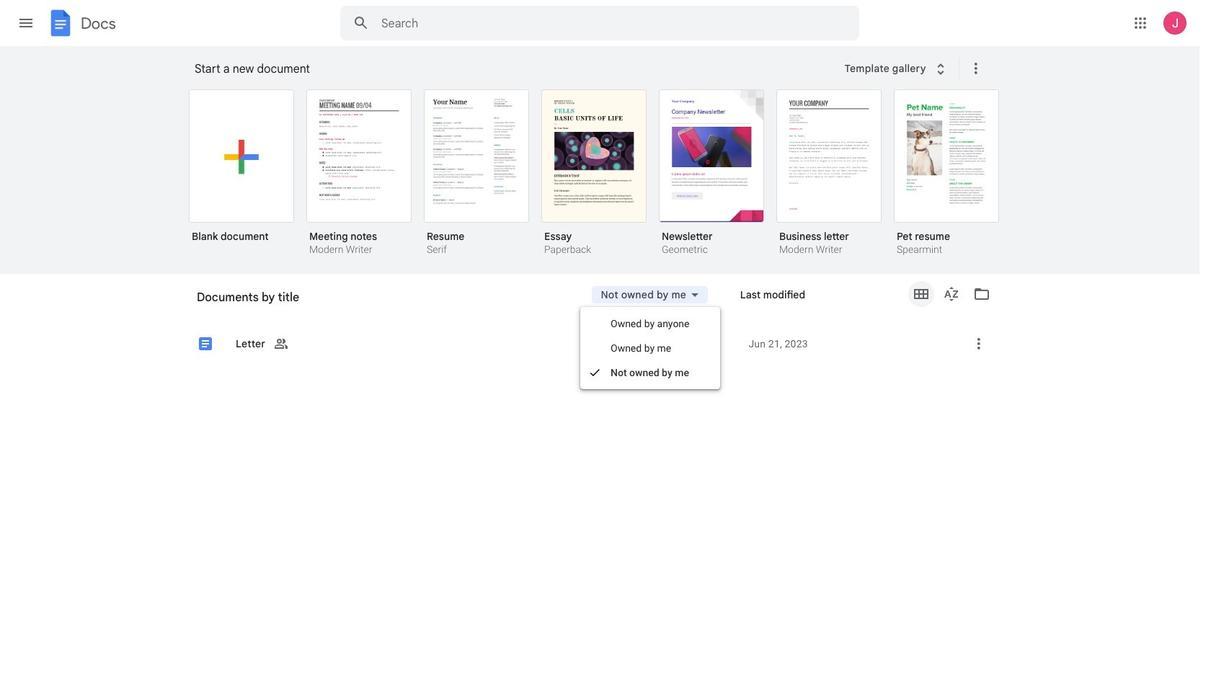 Task type: vqa. For each thing, say whether or not it's contained in the screenshot.
Insert menu item in the left top of the page
no



Task type: describe. For each thing, give the bounding box(es) containing it.
owned by tyler black element
[[612, 336, 737, 351]]

Search bar text field
[[381, 17, 823, 31]]

0 vertical spatial heading
[[195, 46, 835, 92]]

search image
[[347, 9, 376, 37]]

1 vertical spatial medium image
[[197, 335, 214, 353]]



Task type: locate. For each thing, give the bounding box(es) containing it.
option
[[185, 65, 1000, 694], [189, 89, 294, 253], [306, 89, 412, 257], [424, 89, 529, 257], [541, 89, 647, 257], [659, 89, 764, 257], [776, 89, 882, 257], [894, 89, 999, 257]]

None search field
[[340, 6, 859, 40]]

more actions. popup button. image
[[970, 335, 988, 353]]

0 horizontal spatial medium image
[[197, 335, 214, 353]]

letter google docs element
[[228, 65, 604, 694]]

grid view image
[[913, 285, 930, 303]]

heading
[[195, 46, 835, 92], [185, 274, 570, 320]]

1 horizontal spatial medium image
[[686, 286, 704, 304]]

last opened by me jun 21, 2023 element
[[749, 336, 948, 351]]

medium image
[[686, 286, 704, 304], [197, 335, 214, 353]]

template gallery image
[[932, 61, 949, 78]]

1 vertical spatial heading
[[185, 274, 570, 320]]

main menu image
[[17, 14, 35, 32]]

more actions. image
[[964, 60, 985, 77]]

list box
[[189, 87, 1018, 275]]

0 vertical spatial medium image
[[686, 286, 704, 304]]

menu
[[580, 307, 720, 389]]



